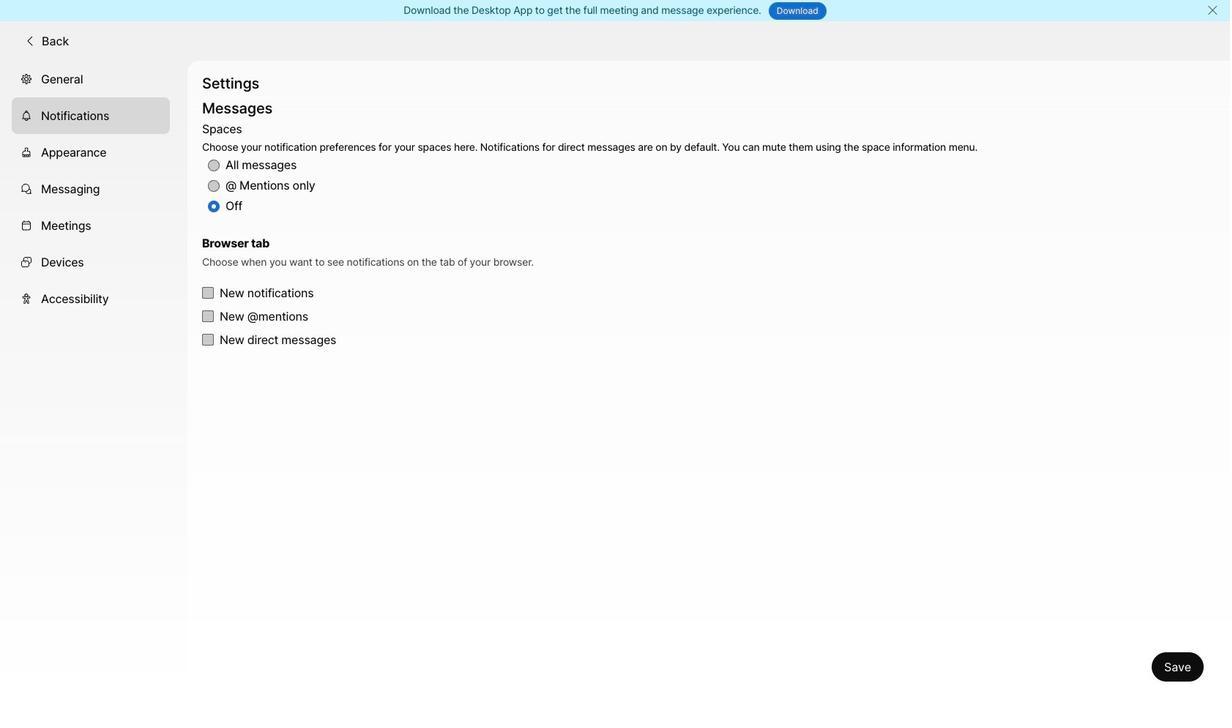 Task type: describe. For each thing, give the bounding box(es) containing it.
appearance tab
[[12, 134, 170, 170]]

Off radio
[[208, 201, 220, 212]]

meetings tab
[[12, 207, 170, 244]]

accessibility tab
[[12, 280, 170, 317]]

settings navigation
[[0, 61, 188, 705]]



Task type: locate. For each thing, give the bounding box(es) containing it.
messaging tab
[[12, 170, 170, 207]]

cancel_16 image
[[1207, 4, 1219, 16]]

devices tab
[[12, 244, 170, 280]]

All messages radio
[[208, 160, 220, 171]]

@ Mentions only radio
[[208, 180, 220, 192]]

option group
[[202, 119, 978, 217]]

general tab
[[12, 61, 170, 97]]

notifications tab
[[12, 97, 170, 134]]



Task type: vqa. For each thing, say whether or not it's contained in the screenshot.
Flag for follow-up icon
no



